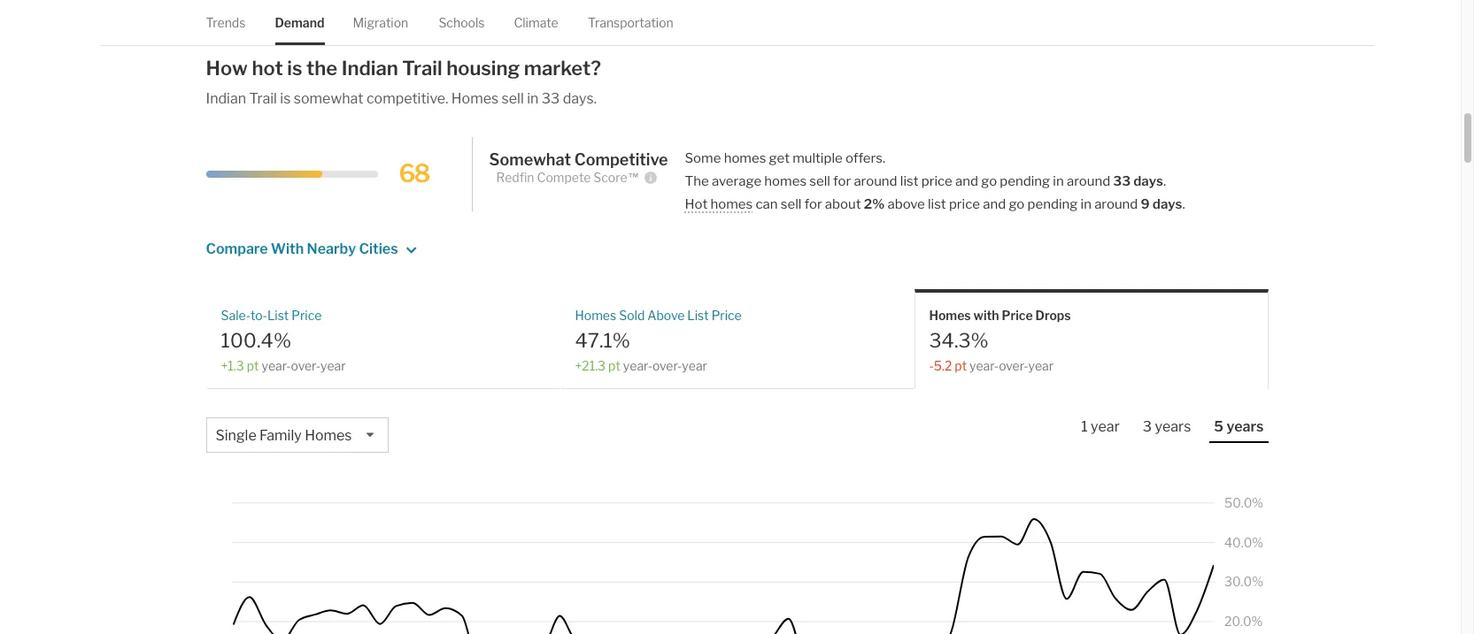 Task type: vqa. For each thing, say whether or not it's contained in the screenshot.
In
yes



Task type: locate. For each thing, give the bounding box(es) containing it.
compete
[[537, 170, 591, 185]]

pt
[[247, 359, 259, 374], [608, 359, 620, 374], [955, 359, 967, 374]]

0 vertical spatial and
[[955, 173, 978, 189]]

3 pt from the left
[[955, 359, 967, 374]]

demand link
[[275, 0, 324, 45]]

indian up indian trail is somewhat competitive. homes sell in 33 days.
[[341, 56, 398, 79]]

list
[[900, 173, 919, 189], [928, 196, 946, 212]]

2 horizontal spatial sell
[[809, 173, 830, 189]]

years inside button
[[1155, 419, 1191, 436]]

2 year- from the left
[[623, 359, 652, 374]]

price
[[921, 173, 952, 189], [949, 196, 980, 212]]

2 pt from the left
[[608, 359, 620, 374]]

indian trail is somewhat competitive. homes sell in 33 days.
[[206, 90, 597, 107]]

homes right family
[[305, 428, 352, 445]]

1 horizontal spatial list
[[928, 196, 946, 212]]

the
[[306, 56, 337, 79]]

1 vertical spatial is
[[280, 90, 291, 107]]

trends link
[[206, 0, 246, 45]]

.
[[1163, 173, 1166, 189], [1182, 196, 1185, 212]]

0 horizontal spatial indian
[[206, 90, 246, 107]]

33
[[542, 90, 560, 107], [1113, 173, 1131, 189]]

price right above
[[711, 308, 742, 323]]

and
[[955, 173, 978, 189], [983, 196, 1006, 212]]

homes
[[451, 90, 499, 107], [575, 308, 616, 323], [929, 308, 971, 323], [305, 428, 352, 445]]

3 over- from the left
[[999, 359, 1028, 374]]

3 year- from the left
[[969, 359, 999, 374]]

1 year
[[1081, 419, 1120, 436]]

1 horizontal spatial over-
[[652, 359, 682, 374]]

0 horizontal spatial in
[[527, 90, 539, 107]]

list
[[267, 308, 289, 323], [687, 308, 709, 323]]

1 vertical spatial 33
[[1113, 173, 1131, 189]]

over- inside homes with price drops 34.3% -5.2 pt year-over-year
[[999, 359, 1028, 374]]

list inside homes sold above list price 47.1% +21.3 pt year-over-year
[[687, 308, 709, 323]]

year right 1
[[1091, 419, 1120, 436]]

1 vertical spatial indian
[[206, 90, 246, 107]]

price inside sale-to-list price 100.4% +1.3 pt year-over-year
[[292, 308, 322, 323]]

days right 9
[[1153, 196, 1182, 212]]

list right above at top right
[[928, 196, 946, 212]]

how
[[206, 56, 248, 79]]

1 vertical spatial days
[[1153, 196, 1182, 212]]

1 vertical spatial sell
[[809, 173, 830, 189]]

pt inside homes with price drops 34.3% -5.2 pt year-over-year
[[955, 359, 967, 374]]

homes up 47.1%
[[575, 308, 616, 323]]

price right above at top right
[[949, 196, 980, 212]]

over- down above
[[652, 359, 682, 374]]

trends
[[206, 15, 246, 30]]

climate link
[[514, 0, 558, 45]]

pt inside homes sold above list price 47.1% +21.3 pt year-over-year
[[608, 359, 620, 374]]

competitive.
[[366, 90, 448, 107]]

some
[[685, 150, 721, 166]]

1 horizontal spatial 33
[[1113, 173, 1131, 189]]

sell down housing
[[502, 90, 524, 107]]

1 horizontal spatial and
[[983, 196, 1006, 212]]

indian
[[341, 56, 398, 79], [206, 90, 246, 107]]

0 vertical spatial for
[[833, 173, 851, 189]]

trail down hot
[[249, 90, 277, 107]]

homes up average
[[724, 150, 766, 166]]

for up about
[[833, 173, 851, 189]]

sold
[[619, 308, 645, 323]]

over-
[[291, 359, 320, 374], [652, 359, 682, 374], [999, 359, 1028, 374]]

0 vertical spatial pending
[[1000, 173, 1050, 189]]

3 price from the left
[[1002, 308, 1033, 323]]

1 horizontal spatial pt
[[608, 359, 620, 374]]

trail
[[402, 56, 442, 79], [249, 90, 277, 107]]

pt for 47.1%
[[608, 359, 620, 374]]

multiple
[[793, 150, 843, 166]]

schools
[[439, 15, 485, 30]]

homes
[[724, 150, 766, 166], [764, 173, 807, 189], [710, 196, 753, 212]]

year- inside homes sold above list price 47.1% +21.3 pt year-over-year
[[623, 359, 652, 374]]

0 vertical spatial 33
[[542, 90, 560, 107]]

over- for -
[[999, 359, 1028, 374]]

over- inside homes sold above list price 47.1% +21.3 pt year-over-year
[[652, 359, 682, 374]]

0 horizontal spatial year-
[[262, 359, 291, 374]]

is
[[287, 56, 302, 79], [280, 90, 291, 107]]

compare with nearby cities
[[206, 241, 398, 257]]

0 vertical spatial go
[[981, 173, 997, 189]]

0 vertical spatial list
[[900, 173, 919, 189]]

1 vertical spatial and
[[983, 196, 1006, 212]]

pt inside sale-to-list price 100.4% +1.3 pt year-over-year
[[247, 359, 259, 374]]

nearby
[[307, 241, 356, 257]]

year down above
[[682, 359, 707, 374]]

2 horizontal spatial price
[[1002, 308, 1033, 323]]

2 vertical spatial homes
[[710, 196, 753, 212]]

2 horizontal spatial year-
[[969, 359, 999, 374]]

0 horizontal spatial trail
[[249, 90, 277, 107]]

2 horizontal spatial pt
[[955, 359, 967, 374]]

year
[[320, 359, 346, 374], [682, 359, 707, 374], [1028, 359, 1054, 374], [1091, 419, 1120, 436]]

68
[[399, 159, 429, 189]]

for left about
[[804, 196, 822, 212]]

0 vertical spatial in
[[527, 90, 539, 107]]

years right 3 on the bottom right of the page
[[1155, 419, 1191, 436]]

sell right can
[[781, 196, 801, 212]]

1 vertical spatial .
[[1182, 196, 1185, 212]]

0 vertical spatial .
[[1163, 173, 1166, 189]]

2 list from the left
[[687, 308, 709, 323]]

1 horizontal spatial list
[[687, 308, 709, 323]]

year- down 34.3%
[[969, 359, 999, 374]]

0 horizontal spatial sell
[[502, 90, 524, 107]]

days.
[[563, 90, 597, 107]]

34.3%
[[929, 329, 989, 352]]

price
[[292, 308, 322, 323], [711, 308, 742, 323], [1002, 308, 1033, 323]]

go
[[981, 173, 997, 189], [1009, 196, 1025, 212]]

2 price from the left
[[711, 308, 742, 323]]

trail up competitive.
[[402, 56, 442, 79]]

price right with
[[1002, 308, 1033, 323]]

2 horizontal spatial over-
[[999, 359, 1028, 374]]

somewhat competitive
[[489, 151, 668, 169]]

homes inside homes sold above list price 47.1% +21.3 pt year-over-year
[[575, 308, 616, 323]]

pt right +21.3
[[608, 359, 620, 374]]

1 horizontal spatial for
[[833, 173, 851, 189]]

year- inside homes with price drops 34.3% -5.2 pt year-over-year
[[969, 359, 999, 374]]

over- inside sale-to-list price 100.4% +1.3 pt year-over-year
[[291, 359, 320, 374]]

1 list from the left
[[267, 308, 289, 323]]

2 years from the left
[[1227, 419, 1264, 436]]

0 vertical spatial sell
[[502, 90, 524, 107]]

is down hot
[[280, 90, 291, 107]]

0 horizontal spatial pt
[[247, 359, 259, 374]]

pending
[[1000, 173, 1050, 189], [1027, 196, 1078, 212]]

is for somewhat
[[280, 90, 291, 107]]

year- down 47.1%
[[623, 359, 652, 374]]

list up above at top right
[[900, 173, 919, 189]]

0 horizontal spatial list
[[267, 308, 289, 323]]

1 horizontal spatial price
[[711, 308, 742, 323]]

year-
[[262, 359, 291, 374], [623, 359, 652, 374], [969, 359, 999, 374]]

0 vertical spatial is
[[287, 56, 302, 79]]

1 over- from the left
[[291, 359, 320, 374]]

hot
[[252, 56, 283, 79]]

2 horizontal spatial in
[[1081, 196, 1092, 212]]

price right the to- on the left
[[292, 308, 322, 323]]

housing
[[446, 56, 520, 79]]

days
[[1133, 173, 1163, 189], [1153, 196, 1182, 212]]

transportation link
[[588, 0, 674, 45]]

0 vertical spatial indian
[[341, 56, 398, 79]]

0 horizontal spatial over-
[[291, 359, 320, 374]]

years
[[1155, 419, 1191, 436], [1227, 419, 1264, 436]]

1 horizontal spatial years
[[1227, 419, 1264, 436]]

1 horizontal spatial year-
[[623, 359, 652, 374]]

0 horizontal spatial price
[[292, 308, 322, 323]]

with
[[973, 308, 999, 323]]

in
[[527, 90, 539, 107], [1053, 173, 1064, 189], [1081, 196, 1092, 212]]

year- down "100.4%"
[[262, 359, 291, 374]]

homes down average
[[710, 196, 753, 212]]

years right 5
[[1227, 419, 1264, 436]]

years for 3 years
[[1155, 419, 1191, 436]]

1 pt from the left
[[247, 359, 259, 374]]

1 horizontal spatial trail
[[402, 56, 442, 79]]

sell
[[502, 90, 524, 107], [809, 173, 830, 189], [781, 196, 801, 212]]

year- for -
[[969, 359, 999, 374]]

0 horizontal spatial years
[[1155, 419, 1191, 436]]

migration link
[[353, 0, 408, 45]]

1 vertical spatial trail
[[249, 90, 277, 107]]

around
[[854, 173, 897, 189], [1067, 173, 1110, 189], [1094, 196, 1138, 212]]

price up above at top right
[[921, 173, 952, 189]]

market?
[[524, 56, 601, 79]]

is left the
[[287, 56, 302, 79]]

pt right 5.2
[[955, 359, 967, 374]]

1 price from the left
[[292, 308, 322, 323]]

1
[[1081, 419, 1088, 436]]

1 year- from the left
[[262, 359, 291, 374]]

list up "100.4%"
[[267, 308, 289, 323]]

1 horizontal spatial in
[[1053, 173, 1064, 189]]

0 horizontal spatial list
[[900, 173, 919, 189]]

1 horizontal spatial .
[[1182, 196, 1185, 212]]

2 vertical spatial sell
[[781, 196, 801, 212]]

year inside button
[[1091, 419, 1120, 436]]

homes down get
[[764, 173, 807, 189]]

year up single family homes
[[320, 359, 346, 374]]

for
[[833, 173, 851, 189], [804, 196, 822, 212]]

3 years button
[[1138, 418, 1195, 442]]

1 vertical spatial for
[[804, 196, 822, 212]]

pt right +1.3
[[247, 359, 259, 374]]

1 vertical spatial go
[[1009, 196, 1025, 212]]

list right above
[[687, 308, 709, 323]]

over- down with
[[999, 359, 1028, 374]]

days up 9
[[1133, 173, 1163, 189]]

1 horizontal spatial indian
[[341, 56, 398, 79]]

1 years from the left
[[1155, 419, 1191, 436]]

1 horizontal spatial go
[[1009, 196, 1025, 212]]

years inside button
[[1227, 419, 1264, 436]]

sell down multiple at top right
[[809, 173, 830, 189]]

homes up 34.3%
[[929, 308, 971, 323]]

year down drops
[[1028, 359, 1054, 374]]

over- down "100.4%"
[[291, 359, 320, 374]]

indian down how
[[206, 90, 246, 107]]

2 over- from the left
[[652, 359, 682, 374]]



Task type: describe. For each thing, give the bounding box(es) containing it.
single
[[216, 428, 256, 445]]

homes sold above list price 47.1% +21.3 pt year-over-year
[[575, 308, 742, 374]]

compare
[[206, 241, 268, 257]]

33 inside some homes get multiple offers. the average homes  sell for around list price and  go pending in around 33 days . hot homes can  sell for about 2% above list price and  go pending in around 9 days .
[[1113, 173, 1131, 189]]

year inside homes sold above list price 47.1% +21.3 pt year-over-year
[[682, 359, 707, 374]]

0 horizontal spatial and
[[955, 173, 978, 189]]

5 years
[[1214, 419, 1264, 436]]

sale-to-list price 100.4% +1.3 pt year-over-year
[[221, 308, 346, 374]]

year- inside sale-to-list price 100.4% +1.3 pt year-over-year
[[262, 359, 291, 374]]

climate
[[514, 15, 558, 30]]

2%
[[864, 196, 885, 212]]

homes with price drops 34.3% -5.2 pt year-over-year
[[929, 308, 1071, 374]]

sale-
[[221, 308, 251, 323]]

get
[[769, 150, 790, 166]]

drops
[[1035, 308, 1071, 323]]

schools link
[[439, 0, 485, 45]]

price inside homes with price drops 34.3% -5.2 pt year-over-year
[[1002, 308, 1033, 323]]

year inside homes with price drops 34.3% -5.2 pt year-over-year
[[1028, 359, 1054, 374]]

0 vertical spatial price
[[921, 173, 952, 189]]

™
[[627, 170, 640, 185]]

100.4%
[[221, 329, 291, 352]]

2 vertical spatial in
[[1081, 196, 1092, 212]]

1 vertical spatial price
[[949, 196, 980, 212]]

9
[[1141, 196, 1150, 212]]

score
[[593, 170, 627, 185]]

+21.3
[[575, 359, 606, 374]]

-
[[929, 359, 934, 374]]

1 horizontal spatial sell
[[781, 196, 801, 212]]

0 horizontal spatial for
[[804, 196, 822, 212]]

somewhat
[[489, 151, 571, 169]]

average
[[712, 173, 761, 189]]

pt for -
[[955, 359, 967, 374]]

list inside sale-to-list price 100.4% +1.3 pt year-over-year
[[267, 308, 289, 323]]

5 years button
[[1210, 418, 1268, 444]]

single family homes
[[216, 428, 352, 445]]

demand
[[275, 15, 324, 30]]

offers.
[[845, 150, 885, 166]]

47.1%
[[575, 329, 630, 352]]

1 vertical spatial list
[[928, 196, 946, 212]]

1 vertical spatial in
[[1053, 173, 1064, 189]]

above
[[647, 308, 685, 323]]

some homes get multiple offers. the average homes  sell for around list price and  go pending in around 33 days . hot homes can  sell for about 2% above list price and  go pending in around 9 days .
[[685, 150, 1185, 212]]

0 vertical spatial trail
[[402, 56, 442, 79]]

above
[[887, 196, 925, 212]]

3
[[1143, 419, 1152, 436]]

family
[[259, 428, 302, 445]]

competitive
[[574, 151, 668, 169]]

homes down housing
[[451, 90, 499, 107]]

redfin compete score ™
[[496, 170, 640, 185]]

is for the
[[287, 56, 302, 79]]

somewhat
[[294, 90, 363, 107]]

year- for 47.1%
[[623, 359, 652, 374]]

5.2
[[934, 359, 952, 374]]

cities
[[359, 241, 398, 257]]

redfin
[[496, 170, 534, 185]]

hot
[[685, 196, 708, 212]]

1 vertical spatial homes
[[764, 173, 807, 189]]

about
[[825, 196, 861, 212]]

0 horizontal spatial .
[[1163, 173, 1166, 189]]

1 vertical spatial pending
[[1027, 196, 1078, 212]]

0 vertical spatial days
[[1133, 173, 1163, 189]]

how hot is the indian trail housing market?
[[206, 56, 601, 79]]

year inside sale-to-list price 100.4% +1.3 pt year-over-year
[[320, 359, 346, 374]]

1 year button
[[1077, 418, 1124, 442]]

5
[[1214, 419, 1224, 436]]

can
[[756, 196, 778, 212]]

with
[[271, 241, 304, 257]]

migration
[[353, 15, 408, 30]]

to-
[[251, 308, 267, 323]]

3 years
[[1143, 419, 1191, 436]]

years for 5 years
[[1227, 419, 1264, 436]]

transportation
[[588, 15, 674, 30]]

0 horizontal spatial 33
[[542, 90, 560, 107]]

homes inside homes with price drops 34.3% -5.2 pt year-over-year
[[929, 308, 971, 323]]

0 horizontal spatial go
[[981, 173, 997, 189]]

price inside homes sold above list price 47.1% +21.3 pt year-over-year
[[711, 308, 742, 323]]

0 vertical spatial homes
[[724, 150, 766, 166]]

the
[[685, 173, 709, 189]]

+1.3
[[221, 359, 244, 374]]

over- for 47.1%
[[652, 359, 682, 374]]



